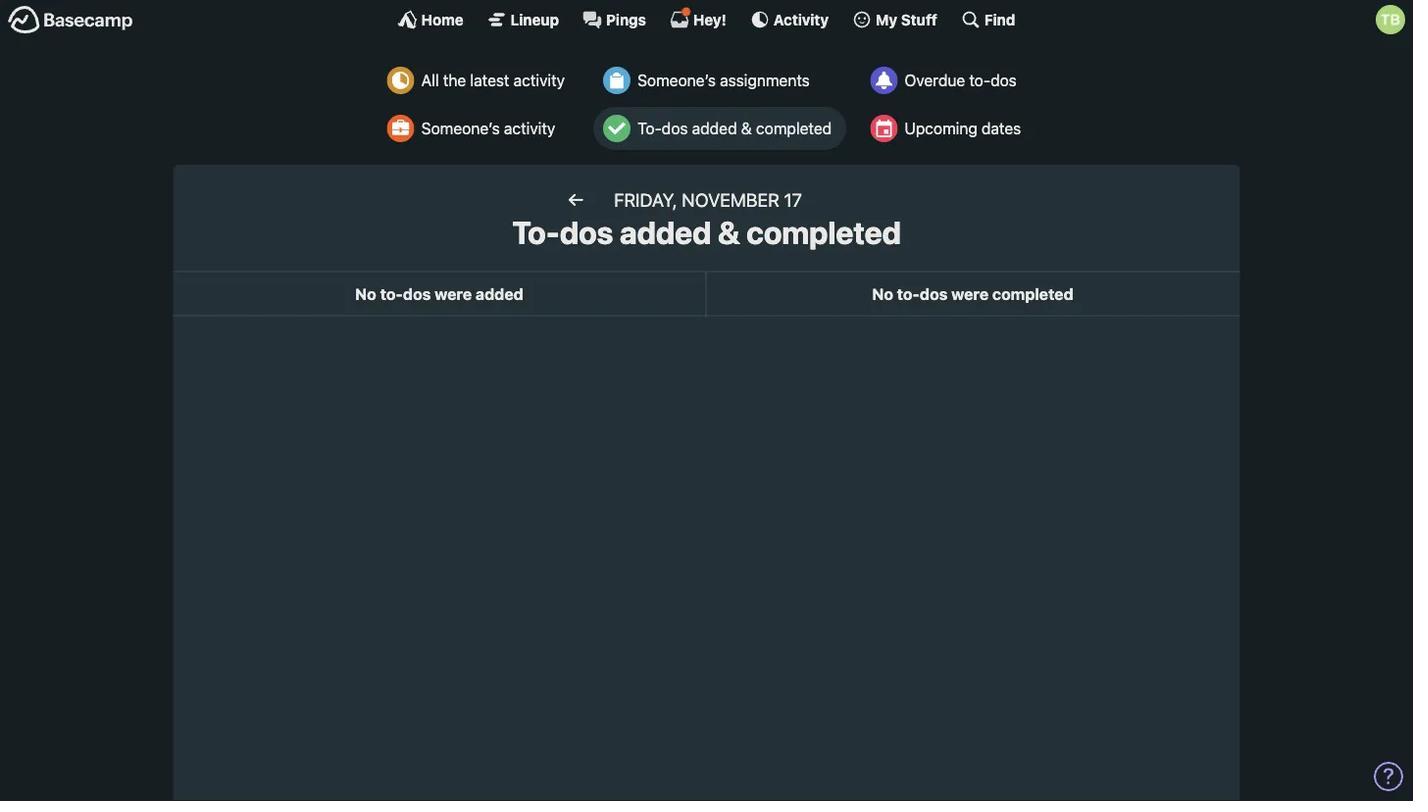 Task type: vqa. For each thing, say whether or not it's contained in the screenshot.
OS
no



Task type: describe. For each thing, give the bounding box(es) containing it.
17
[[784, 189, 802, 210]]

2 vertical spatial added
[[476, 284, 523, 303]]

2 vertical spatial completed
[[992, 284, 1074, 303]]

someone's assignments link
[[593, 59, 846, 102]]

pings button
[[583, 10, 646, 29]]

1 vertical spatial to-
[[512, 214, 560, 251]]

my stuff
[[876, 11, 937, 28]]

1 horizontal spatial to-
[[638, 119, 662, 138]]

0 vertical spatial added
[[692, 119, 737, 138]]

to- for no to-dos were completed
[[897, 284, 920, 303]]

activity inside 'link'
[[504, 119, 555, 138]]

dos for overdue to-dos
[[991, 71, 1017, 90]]

0 vertical spatial completed
[[756, 119, 832, 138]]

find button
[[961, 10, 1015, 29]]

tim burton image
[[1376, 5, 1405, 34]]

lineup
[[511, 11, 559, 28]]

stuff
[[901, 11, 937, 28]]

& inside to-dos added & completed link
[[741, 119, 752, 138]]

to-dos added & completed link
[[593, 107, 846, 150]]

1 vertical spatial completed
[[746, 214, 901, 251]]

activity report image
[[387, 67, 415, 94]]

upcoming
[[905, 119, 978, 138]]

pings
[[606, 11, 646, 28]]

0 vertical spatial activity
[[514, 71, 565, 90]]

all
[[421, 71, 439, 90]]

hey! button
[[670, 7, 727, 29]]

assignments
[[720, 71, 810, 90]]

dos for no to-dos were completed
[[920, 284, 948, 303]]

1 vertical spatial added
[[620, 214, 711, 251]]

latest
[[470, 71, 509, 90]]

no for no to-dos were completed
[[872, 284, 893, 303]]

upcoming dates link
[[860, 107, 1036, 150]]

to-dos added & completed inside to-dos added & completed link
[[638, 119, 832, 138]]

←
[[567, 187, 585, 210]]

find
[[984, 11, 1015, 28]]

main element
[[0, 0, 1413, 38]]

activity
[[774, 11, 829, 28]]

november
[[682, 189, 779, 210]]

assignment image
[[603, 67, 631, 94]]

to- for no to-dos were added
[[380, 284, 403, 303]]

lineup link
[[487, 10, 559, 29]]

to- for overdue to-dos
[[969, 71, 991, 90]]



Task type: locate. For each thing, give the bounding box(es) containing it.
2 were from the left
[[952, 284, 989, 303]]

all the latest activity link
[[377, 59, 580, 102]]

someone's activity link
[[377, 107, 580, 150]]

dos
[[991, 71, 1017, 90], [662, 119, 688, 138], [560, 214, 613, 251], [403, 284, 431, 303], [920, 284, 948, 303]]

1 no from the left
[[355, 284, 376, 303]]

overdue to-dos link
[[860, 59, 1036, 102]]

activity
[[514, 71, 565, 90], [504, 119, 555, 138]]

0 horizontal spatial were
[[435, 284, 472, 303]]

hey!
[[693, 11, 727, 28]]

← link
[[548, 184, 604, 214]]

no to-dos were completed
[[872, 284, 1074, 303]]

overdue to-dos
[[905, 71, 1017, 90]]

someone's right assignment icon
[[638, 71, 716, 90]]

added
[[692, 119, 737, 138], [620, 214, 711, 251], [476, 284, 523, 303]]

0 horizontal spatial to-
[[512, 214, 560, 251]]

2 horizontal spatial to-
[[969, 71, 991, 90]]

to-
[[638, 119, 662, 138], [512, 214, 560, 251]]

0 horizontal spatial someone's
[[421, 119, 500, 138]]

0 horizontal spatial &
[[718, 214, 740, 251]]

1 vertical spatial someone's
[[421, 119, 500, 138]]

dates
[[982, 119, 1021, 138]]

& down assignments
[[741, 119, 752, 138]]

0 horizontal spatial to-
[[380, 284, 403, 303]]

1 horizontal spatial no
[[872, 284, 893, 303]]

1 vertical spatial &
[[718, 214, 740, 251]]

someone's inside the "someone's activity" 'link'
[[421, 119, 500, 138]]

someone's assignments
[[638, 71, 810, 90]]

todo image
[[603, 115, 631, 142]]

someone's activity
[[421, 119, 555, 138]]

1 horizontal spatial someone's
[[638, 71, 716, 90]]

completed
[[756, 119, 832, 138], [746, 214, 901, 251], [992, 284, 1074, 303]]

were
[[435, 284, 472, 303], [952, 284, 989, 303]]

schedule image
[[870, 115, 898, 142]]

my stuff button
[[852, 10, 937, 29]]

activity link
[[750, 10, 829, 29]]

0 vertical spatial &
[[741, 119, 752, 138]]

someone's
[[638, 71, 716, 90], [421, 119, 500, 138]]

to-
[[969, 71, 991, 90], [380, 284, 403, 303], [897, 284, 920, 303]]

&
[[741, 119, 752, 138], [718, 214, 740, 251]]

home
[[421, 11, 464, 28]]

2 no from the left
[[872, 284, 893, 303]]

to-dos added & completed
[[638, 119, 832, 138], [512, 214, 901, 251]]

the
[[443, 71, 466, 90]]

dos for no to-dos were added
[[403, 284, 431, 303]]

no to-dos were added
[[355, 284, 523, 303]]

friday, november 17
[[614, 189, 802, 210]]

1 horizontal spatial were
[[952, 284, 989, 303]]

0 vertical spatial someone's
[[638, 71, 716, 90]]

were for completed
[[952, 284, 989, 303]]

activity down all the latest activity
[[504, 119, 555, 138]]

all the latest activity
[[421, 71, 565, 90]]

someone's for someone's assignments
[[638, 71, 716, 90]]

1 vertical spatial to-dos added & completed
[[512, 214, 901, 251]]

upcoming dates
[[905, 119, 1021, 138]]

someone's inside someone's assignments link
[[638, 71, 716, 90]]

& down november
[[718, 214, 740, 251]]

were for added
[[435, 284, 472, 303]]

1 vertical spatial activity
[[504, 119, 555, 138]]

someone's down the
[[421, 119, 500, 138]]

to-dos added & completed down someone's assignments in the top of the page
[[638, 119, 832, 138]]

1 horizontal spatial to-
[[897, 284, 920, 303]]

to-dos added & completed down "friday, november 17"
[[512, 214, 901, 251]]

reports image
[[870, 67, 898, 94]]

overdue
[[905, 71, 965, 90]]

0 vertical spatial to-dos added & completed
[[638, 119, 832, 138]]

someone's for someone's activity
[[421, 119, 500, 138]]

activity right latest
[[514, 71, 565, 90]]

no
[[355, 284, 376, 303], [872, 284, 893, 303]]

1 horizontal spatial &
[[741, 119, 752, 138]]

no for no to-dos were added
[[355, 284, 376, 303]]

person report image
[[387, 115, 415, 142]]

switch accounts image
[[8, 5, 133, 35]]

friday,
[[614, 189, 677, 210]]

1 were from the left
[[435, 284, 472, 303]]

my
[[876, 11, 898, 28]]

0 vertical spatial to-
[[638, 119, 662, 138]]

home link
[[398, 10, 464, 29]]

0 horizontal spatial no
[[355, 284, 376, 303]]



